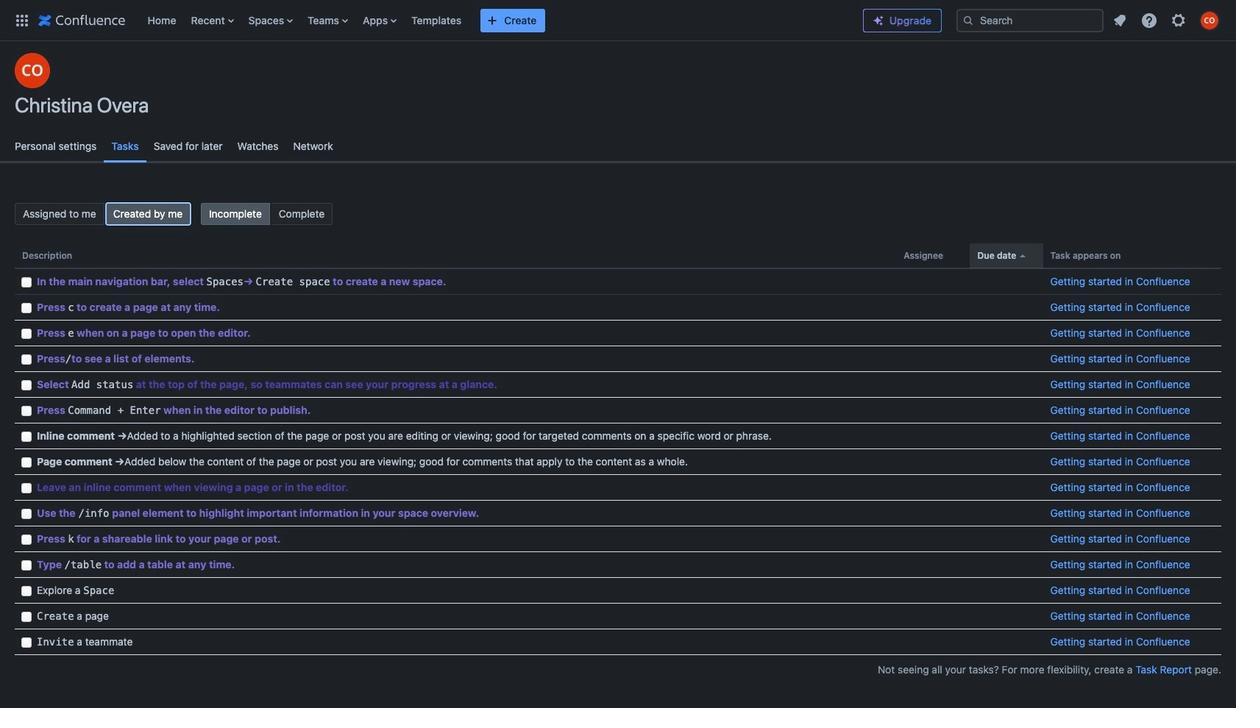 Task type: locate. For each thing, give the bounding box(es) containing it.
global element
[[9, 0, 851, 41]]

list for appswitcher icon on the top left of the page
[[140, 0, 851, 41]]

list
[[140, 0, 851, 41], [1107, 7, 1227, 33]]

appswitcher icon image
[[13, 11, 31, 29]]

banner
[[0, 0, 1236, 44]]

notification icon image
[[1111, 11, 1129, 29]]

premium image
[[873, 15, 885, 26]]

0 horizontal spatial list
[[140, 0, 851, 41]]

settings icon image
[[1170, 11, 1188, 29]]

None search field
[[957, 8, 1104, 32]]

user icon: christina overa image
[[15, 53, 50, 88]]

confluence image
[[38, 11, 125, 29], [38, 11, 125, 29]]

1 horizontal spatial list
[[1107, 7, 1227, 33]]



Task type: vqa. For each thing, say whether or not it's contained in the screenshot.
Settings Icon on the top right of page
yes



Task type: describe. For each thing, give the bounding box(es) containing it.
list for the premium icon
[[1107, 7, 1227, 33]]

Search field
[[957, 8, 1104, 32]]

search image
[[963, 14, 974, 26]]

help icon image
[[1141, 11, 1158, 29]]



